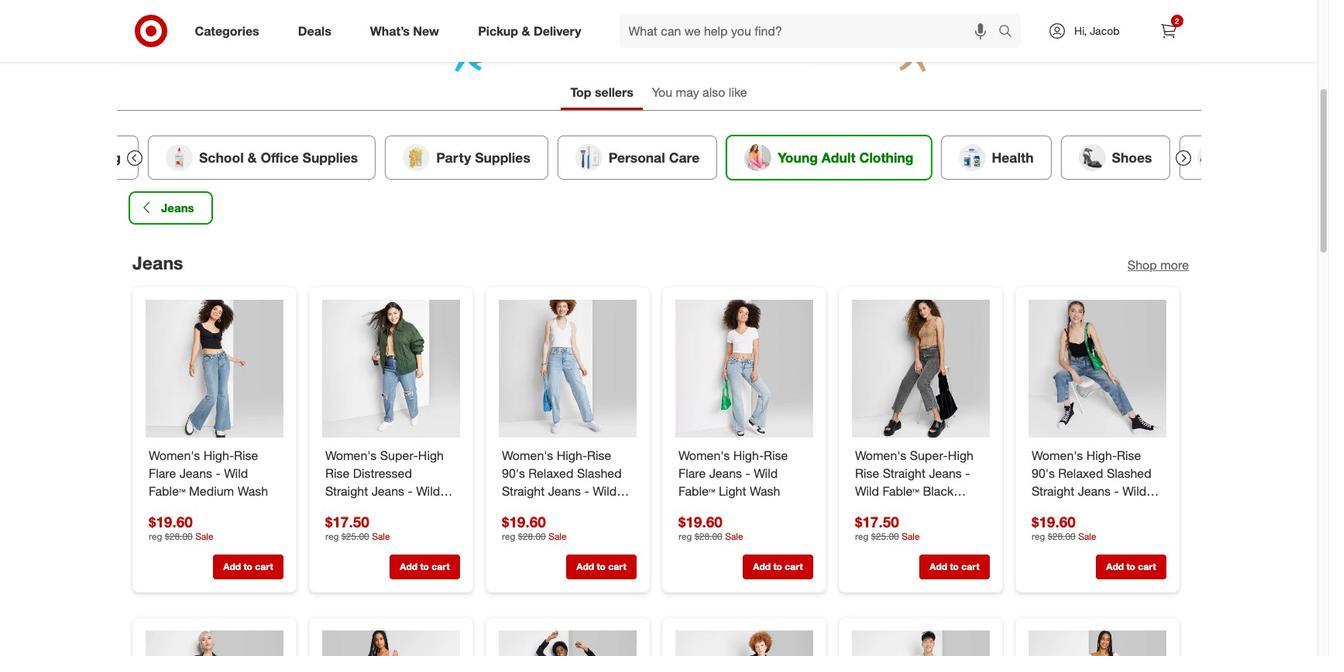 Task type: vqa. For each thing, say whether or not it's contained in the screenshot.


Task type: describe. For each thing, give the bounding box(es) containing it.
jacob
[[1090, 24, 1120, 37]]

2 supplies from the left
[[475, 149, 530, 165]]

1 $19.60 from the left
[[148, 512, 192, 530]]

women's inside women's high-rise flare jeans - wild fable™ medium wash
[[148, 447, 200, 463]]

4 add to cart from the left
[[753, 561, 803, 572]]

- inside women's super-high rise straight jeans - wild fable™ black wash $17.50 reg $25.00 sale
[[965, 465, 970, 481]]

women's super-high rise distressed straight jeans - wild fable™ medium wash $17.50 reg $25.00 sale
[[325, 447, 444, 542]]

jeans button
[[129, 192, 212, 224]]

1 to from the left
[[243, 561, 252, 572]]

high- for women's high-rise flare jeans - wild fable™ medium wash
[[203, 447, 234, 463]]

jeans inside women's high-rise 90's relaxed slashed straight jeans - wild fable™ medium wash $19.60 reg $28.00 sale
[[1078, 483, 1110, 498]]

sellers
[[595, 84, 633, 100]]

$28.00 inside women's high-rise 90's relaxed slashed straight jeans - wild fable™ light wash $19.60 reg $28.00 sale
[[518, 530, 546, 542]]

women's high-rise flare jeans - wild fable™ light wash link
[[678, 447, 810, 500]]

kitchen & dining button
[[0, 135, 138, 180]]

young adult clothing button
[[726, 135, 931, 180]]

young
[[777, 149, 818, 165]]

fable™ inside women's super-high rise straight jeans - wild fable™ black wash $17.50 reg $25.00 sale
[[882, 483, 919, 498]]

wash inside women's high-rise flare jeans - wild fable™ medium wash
[[237, 483, 268, 498]]

personal care button
[[557, 135, 717, 180]]

adult
[[821, 149, 855, 165]]

shop more
[[1127, 257, 1189, 272]]

1 add from the left
[[223, 561, 241, 572]]

rise for women's high-rise 90's relaxed slashed straight jeans - wild fable™ light wash $19.60 reg $28.00 sale
[[587, 447, 611, 463]]

add for wash
[[400, 561, 417, 572]]

school & office supplies button
[[148, 135, 375, 180]]

relaxed for medium
[[1058, 465, 1103, 481]]

2
[[1175, 16, 1179, 26]]

1 cart from the left
[[255, 561, 273, 572]]

new
[[413, 23, 439, 38]]

party supplies button
[[385, 135, 548, 180]]

party supplies
[[436, 149, 530, 165]]

cart for medium
[[1138, 561, 1156, 572]]

office
[[260, 149, 298, 165]]

wash inside women's high-rise flare jeans - wild fable™ light wash
[[749, 483, 780, 498]]

hi,
[[1074, 24, 1087, 37]]

medium inside women's high-rise 90's relaxed slashed straight jeans - wild fable™ medium wash $19.60 reg $28.00 sale
[[1072, 500, 1117, 516]]

add to cart for $17.50
[[929, 561, 979, 572]]

also
[[703, 84, 725, 100]]

you may also like
[[652, 84, 747, 100]]

wild inside women's high-rise flare jeans - wild fable™ medium wash
[[224, 465, 248, 481]]

women's high-rise flare jeans - wild fable™ medium wash link
[[148, 447, 280, 500]]

3 $19.60 from the left
[[678, 512, 722, 530]]

$19.60 reg $28.00 sale for light
[[678, 512, 743, 542]]

rise for women's high-rise flare jeans - wild fable™ medium wash
[[234, 447, 258, 463]]

4 to from the left
[[773, 561, 782, 572]]

women's for light
[[502, 447, 553, 463]]

add to cart button for wash
[[389, 554, 460, 579]]

high for $17.50
[[948, 447, 973, 463]]

categories
[[195, 23, 259, 38]]

& for sports
[[1277, 149, 1286, 165]]

wild inside women's high-rise flare jeans - wild fable™ light wash
[[753, 465, 777, 481]]

like
[[729, 84, 747, 100]]

hi, jacob
[[1074, 24, 1120, 37]]

jeans inside jeans button
[[161, 200, 194, 215]]

relaxed for light
[[528, 465, 573, 481]]

jeans inside women's high-rise 90's relaxed slashed straight jeans - wild fable™ light wash $19.60 reg $28.00 sale
[[548, 483, 581, 498]]

fable™ inside women's high-rise flare jeans - wild fable™ light wash
[[678, 483, 715, 498]]

- inside women's high-rise 90's relaxed slashed straight jeans - wild fable™ medium wash $19.60 reg $28.00 sale
[[1114, 483, 1119, 498]]

deals link
[[285, 14, 351, 48]]

$17.50 inside women's super-high rise straight jeans - wild fable™ black wash $17.50 reg $25.00 sale
[[855, 512, 899, 530]]

you may also like link
[[643, 77, 756, 110]]

health
[[991, 149, 1033, 165]]

what's
[[370, 23, 410, 38]]

fable™ inside women's high-rise flare jeans - wild fable™ medium wash
[[148, 483, 185, 498]]

jeans inside women's high-rise flare jeans - wild fable™ light wash
[[709, 465, 742, 481]]

wild inside women's high-rise 90's relaxed slashed straight jeans - wild fable™ light wash $19.60 reg $28.00 sale
[[592, 483, 616, 498]]

school
[[199, 149, 243, 165]]

women's high-rise 90's relaxed slashed straight jeans - wild fable™ medium wash link
[[1031, 447, 1163, 516]]

add to cart for medium
[[1106, 561, 1156, 572]]

pickup & delivery
[[478, 23, 581, 38]]

add to cart for light
[[576, 561, 626, 572]]

top
[[570, 84, 591, 100]]

- inside women's high-rise flare jeans - wild fable™ light wash
[[745, 465, 750, 481]]

women's high-rise flare jeans - wild fable™ medium wash
[[148, 447, 268, 498]]

deals
[[298, 23, 331, 38]]

clothing
[[859, 149, 913, 165]]

sports & outdo button
[[1179, 135, 1329, 180]]

jeans inside women's super-high rise straight jeans - wild fable™ black wash $17.50 reg $25.00 sale
[[929, 465, 961, 481]]

school & office supplies
[[199, 149, 358, 165]]

kitchen & dining
[[13, 149, 120, 165]]

straight inside women's high-rise 90's relaxed slashed straight jeans - wild fable™ light wash $19.60 reg $28.00 sale
[[502, 483, 544, 498]]

to for $17.50
[[950, 561, 958, 572]]

reg inside women's super-high rise distressed straight jeans - wild fable™ medium wash $17.50 reg $25.00 sale
[[325, 530, 338, 542]]

light inside women's high-rise 90's relaxed slashed straight jeans - wild fable™ light wash $19.60 reg $28.00 sale
[[542, 500, 569, 516]]

search
[[991, 24, 1029, 40]]

women's super-high rise straight jeans - wild fable™ black wash link
[[855, 447, 986, 516]]

delivery
[[534, 23, 581, 38]]

wild inside women's super-high rise distressed straight jeans - wild fable™ medium wash $17.50 reg $25.00 sale
[[416, 483, 440, 498]]

shoes button
[[1060, 135, 1170, 180]]

shoes
[[1112, 149, 1152, 165]]

super- for $17.50
[[909, 447, 948, 463]]

outdo
[[1290, 149, 1329, 165]]

what's new link
[[357, 14, 459, 48]]



Task type: locate. For each thing, give the bounding box(es) containing it.
4 sale from the left
[[725, 530, 743, 542]]

shop more button
[[1127, 256, 1189, 274]]

relaxed
[[528, 465, 573, 481], [1058, 465, 1103, 481]]

6 add from the left
[[1106, 561, 1124, 572]]

0 horizontal spatial medium
[[189, 483, 234, 498]]

flare for light
[[678, 465, 705, 481]]

$19.60 inside women's high-rise 90's relaxed slashed straight jeans - wild fable™ light wash $19.60 reg $28.00 sale
[[502, 512, 546, 530]]

high- for women's high-rise 90's relaxed slashed straight jeans - wild fable™ light wash $19.60 reg $28.00 sale
[[556, 447, 587, 463]]

2 high- from the left
[[556, 447, 587, 463]]

jeans inside women's high-rise flare jeans - wild fable™ medium wash
[[179, 465, 212, 481]]

2 horizontal spatial medium
[[1072, 500, 1117, 516]]

light inside women's high-rise flare jeans - wild fable™ light wash
[[718, 483, 746, 498]]

1 horizontal spatial relaxed
[[1058, 465, 1103, 481]]

1 horizontal spatial high
[[948, 447, 973, 463]]

relaxed inside women's high-rise 90's relaxed slashed straight jeans - wild fable™ light wash $19.60 reg $28.00 sale
[[528, 465, 573, 481]]

rise inside women's high-rise flare jeans - wild fable™ medium wash
[[234, 447, 258, 463]]

2 slashed from the left
[[1106, 465, 1151, 481]]

rise for women's high-rise 90's relaxed slashed straight jeans - wild fable™ medium wash $19.60 reg $28.00 sale
[[1117, 447, 1141, 463]]

3 add from the left
[[576, 561, 594, 572]]

high inside women's super-high rise distressed straight jeans - wild fable™ medium wash $17.50 reg $25.00 sale
[[418, 447, 443, 463]]

1 reg from the left
[[148, 530, 162, 542]]

women's high-rise flare jeans - wild fable™ medium wash image
[[145, 299, 283, 437], [145, 299, 283, 437]]

sports
[[1230, 149, 1273, 165]]

2 relaxed from the left
[[1058, 465, 1103, 481]]

& left office
[[247, 149, 256, 165]]

2 to from the left
[[420, 561, 429, 572]]

slashed inside women's high-rise 90's relaxed slashed straight jeans - wild fable™ medium wash $19.60 reg $28.00 sale
[[1106, 465, 1151, 481]]

categories link
[[182, 14, 279, 48]]

high for wash
[[418, 447, 443, 463]]

3 high- from the left
[[733, 447, 763, 463]]

$25.00
[[341, 530, 369, 542], [871, 530, 899, 542]]

1 $17.50 from the left
[[325, 512, 369, 530]]

1 women's from the left
[[148, 447, 200, 463]]

$19.60 inside women's high-rise 90's relaxed slashed straight jeans - wild fable™ medium wash $19.60 reg $28.00 sale
[[1031, 512, 1075, 530]]

rise for women's high-rise flare jeans - wild fable™ light wash
[[763, 447, 788, 463]]

$28.00 down women's high-rise 90's relaxed slashed straight jeans - wild fable™ medium wash link
[[1047, 530, 1075, 542]]

$19.60
[[148, 512, 192, 530], [502, 512, 546, 530], [678, 512, 722, 530], [1031, 512, 1075, 530]]

wash inside women's super-high rise straight jeans - wild fable™ black wash $17.50 reg $25.00 sale
[[855, 500, 885, 516]]

slashed
[[577, 465, 621, 481], [1106, 465, 1151, 481]]

90's for women's high-rise 90's relaxed slashed straight jeans - wild fable™ medium wash
[[1031, 465, 1055, 481]]

4 women's from the left
[[678, 447, 729, 463]]

3 to from the left
[[596, 561, 605, 572]]

rise inside women's high-rise flare jeans - wild fable™ light wash
[[763, 447, 788, 463]]

reg
[[148, 530, 162, 542], [325, 530, 338, 542], [502, 530, 515, 542], [678, 530, 692, 542], [855, 530, 868, 542], [1031, 530, 1045, 542]]

6 add to cart from the left
[[1106, 561, 1156, 572]]

3 sale from the left
[[548, 530, 566, 542]]

reg inside women's high-rise 90's relaxed slashed straight jeans - wild fable™ light wash $19.60 reg $28.00 sale
[[502, 530, 515, 542]]

2 cart from the left
[[431, 561, 449, 572]]

fable™ inside women's high-rise 90's relaxed slashed straight jeans - wild fable™ light wash $19.60 reg $28.00 sale
[[502, 500, 538, 516]]

5 add to cart from the left
[[929, 561, 979, 572]]

cart
[[255, 561, 273, 572], [431, 561, 449, 572], [608, 561, 626, 572], [784, 561, 803, 572], [961, 561, 979, 572], [1138, 561, 1156, 572]]

sale inside women's super-high rise distressed straight jeans - wild fable™ medium wash $17.50 reg $25.00 sale
[[372, 530, 390, 542]]

to for medium
[[1126, 561, 1135, 572]]

2 $17.50 from the left
[[855, 512, 899, 530]]

women's for $17.50
[[855, 447, 906, 463]]

5 women's from the left
[[855, 447, 906, 463]]

super- for wash
[[380, 447, 418, 463]]

sale down women's super-high rise straight jeans - wild fable™ black wash "link"
[[901, 530, 919, 542]]

wash
[[237, 483, 268, 498], [749, 483, 780, 498], [414, 500, 444, 516], [573, 500, 603, 516], [855, 500, 885, 516], [1120, 500, 1151, 516]]

$19.60 reg $28.00 sale
[[148, 512, 213, 542], [678, 512, 743, 542]]

& for kitchen
[[66, 149, 75, 165]]

0 horizontal spatial 90's
[[502, 465, 525, 481]]

cart for light
[[608, 561, 626, 572]]

sale down women's high-rise flare jeans - wild fable™ medium wash
[[195, 530, 213, 542]]

slashed for women's high-rise 90's relaxed slashed straight jeans - wild fable™ medium wash
[[1106, 465, 1151, 481]]

2 flare from the left
[[678, 465, 705, 481]]

light
[[718, 483, 746, 498], [542, 500, 569, 516]]

fable™
[[148, 483, 185, 498], [678, 483, 715, 498], [882, 483, 919, 498], [325, 500, 362, 516], [502, 500, 538, 516], [1031, 500, 1068, 516]]

wash inside women's high-rise 90's relaxed slashed straight jeans - wild fable™ medium wash $19.60 reg $28.00 sale
[[1120, 500, 1151, 516]]

women's inside women's high-rise 90's relaxed slashed straight jeans - wild fable™ medium wash $19.60 reg $28.00 sale
[[1031, 447, 1083, 463]]

2 90's from the left
[[1031, 465, 1055, 481]]

90's for women's high-rise 90's relaxed slashed straight jeans - wild fable™ light wash
[[502, 465, 525, 481]]

sale down women's super-high rise distressed straight jeans - wild fable™ medium wash link
[[372, 530, 390, 542]]

cart for $17.50
[[961, 561, 979, 572]]

may
[[676, 84, 699, 100]]

2 $19.60 from the left
[[502, 512, 546, 530]]

women's inside women's high-rise 90's relaxed slashed straight jeans - wild fable™ light wash $19.60 reg $28.00 sale
[[502, 447, 553, 463]]

1 high from the left
[[418, 447, 443, 463]]

add to cart button for $17.50
[[919, 554, 989, 579]]

add for light
[[576, 561, 594, 572]]

4 $28.00 from the left
[[1047, 530, 1075, 542]]

add to cart button for medium
[[1096, 554, 1166, 579]]

2 link
[[1151, 14, 1185, 48]]

0 horizontal spatial super-
[[380, 447, 418, 463]]

& left the outdo
[[1277, 149, 1286, 165]]

sale down the women's high-rise 90's relaxed slashed straight jeans - wild fable™ light wash link in the bottom left of the page
[[548, 530, 566, 542]]

women's inside women's high-rise flare jeans - wild fable™ light wash
[[678, 447, 729, 463]]

supplies right party
[[475, 149, 530, 165]]

top sellers link
[[561, 77, 643, 110]]

sale inside women's super-high rise straight jeans - wild fable™ black wash $17.50 reg $25.00 sale
[[901, 530, 919, 542]]

& left dining
[[66, 149, 75, 165]]

rise inside women's super-high rise distressed straight jeans - wild fable™ medium wash $17.50 reg $25.00 sale
[[325, 465, 349, 481]]

0 horizontal spatial flare
[[148, 465, 176, 481]]

$25.00 down women's super-high rise distressed straight jeans - wild fable™ medium wash link
[[341, 530, 369, 542]]

straight
[[882, 465, 925, 481], [325, 483, 368, 498], [502, 483, 544, 498], [1031, 483, 1074, 498]]

$25.00 inside women's super-high rise straight jeans - wild fable™ black wash $17.50 reg $25.00 sale
[[871, 530, 899, 542]]

2 $25.00 from the left
[[871, 530, 899, 542]]

1 horizontal spatial $17.50
[[855, 512, 899, 530]]

high
[[418, 447, 443, 463], [948, 447, 973, 463]]

1 high- from the left
[[203, 447, 234, 463]]

more
[[1160, 257, 1189, 272]]

& for pickup
[[522, 23, 530, 38]]

1 horizontal spatial flare
[[678, 465, 705, 481]]

sale inside women's high-rise 90's relaxed slashed straight jeans - wild fable™ medium wash $19.60 reg $28.00 sale
[[1078, 530, 1096, 542]]

rise inside women's high-rise 90's relaxed slashed straight jeans - wild fable™ light wash $19.60 reg $28.00 sale
[[587, 447, 611, 463]]

what's new
[[370, 23, 439, 38]]

high- inside women's high-rise flare jeans - wild fable™ medium wash
[[203, 447, 234, 463]]

6 to from the left
[[1126, 561, 1135, 572]]

flare inside women's high-rise flare jeans - wild fable™ medium wash
[[148, 465, 176, 481]]

add to cart button for light
[[566, 554, 636, 579]]

care
[[669, 149, 699, 165]]

1 90's from the left
[[502, 465, 525, 481]]

3 cart from the left
[[608, 561, 626, 572]]

rise inside women's high-rise 90's relaxed slashed straight jeans - wild fable™ medium wash $19.60 reg $28.00 sale
[[1117, 447, 1141, 463]]

black
[[922, 483, 953, 498]]

women's
[[148, 447, 200, 463], [325, 447, 376, 463], [502, 447, 553, 463], [678, 447, 729, 463], [855, 447, 906, 463], [1031, 447, 1083, 463]]

0 horizontal spatial supplies
[[302, 149, 358, 165]]

1 horizontal spatial medium
[[365, 500, 410, 516]]

women's high-rise flare jeans - wild fable™ light wash image
[[675, 299, 813, 437], [675, 299, 813, 437]]

women's high-rise 90's relaxed slashed straight jeans - wild fable™ medium wash $19.60 reg $28.00 sale
[[1031, 447, 1151, 542]]

2 $19.60 reg $28.00 sale from the left
[[678, 512, 743, 542]]

straight inside women's super-high rise straight jeans - wild fable™ black wash $17.50 reg $25.00 sale
[[882, 465, 925, 481]]

super- inside women's super-high rise straight jeans - wild fable™ black wash $17.50 reg $25.00 sale
[[909, 447, 948, 463]]

1 relaxed from the left
[[528, 465, 573, 481]]

jeans inside women's super-high rise distressed straight jeans - wild fable™ medium wash $17.50 reg $25.00 sale
[[371, 483, 404, 498]]

6 women's from the left
[[1031, 447, 1083, 463]]

distressed
[[353, 465, 412, 481]]

3 add to cart from the left
[[576, 561, 626, 572]]

$19.60 reg $28.00 sale down women's high-rise flare jeans - wild fable™ medium wash
[[148, 512, 213, 542]]

0 horizontal spatial relaxed
[[528, 465, 573, 481]]

1 $19.60 reg $28.00 sale from the left
[[148, 512, 213, 542]]

supplies right office
[[302, 149, 358, 165]]

fable™ inside women's super-high rise distressed straight jeans - wild fable™ medium wash $17.50 reg $25.00 sale
[[325, 500, 362, 516]]

$28.00 down women's high-rise flare jeans - wild fable™ medium wash
[[164, 530, 192, 542]]

3 women's from the left
[[502, 447, 553, 463]]

0 horizontal spatial slashed
[[577, 465, 621, 481]]

5 to from the left
[[950, 561, 958, 572]]

women's high-rise 90's relaxed slashed straight jeans - wild fable™ light wash $19.60 reg $28.00 sale
[[502, 447, 621, 542]]

&
[[522, 23, 530, 38], [66, 149, 75, 165], [247, 149, 256, 165], [1277, 149, 1286, 165]]

1 horizontal spatial supplies
[[475, 149, 530, 165]]

add for medium
[[1106, 561, 1124, 572]]

4 $19.60 from the left
[[1031, 512, 1075, 530]]

What can we help you find? suggestions appear below search field
[[619, 14, 1002, 48]]

wash inside women's high-rise 90's relaxed slashed straight jeans - wild fable™ light wash $19.60 reg $28.00 sale
[[573, 500, 603, 516]]

women's inside women's super-high rise distressed straight jeans - wild fable™ medium wash $17.50 reg $25.00 sale
[[325, 447, 376, 463]]

2 reg from the left
[[325, 530, 338, 542]]

- inside women's high-rise 90's relaxed slashed straight jeans - wild fable™ light wash $19.60 reg $28.00 sale
[[584, 483, 589, 498]]

3 $28.00 from the left
[[694, 530, 722, 542]]

3 add to cart button from the left
[[566, 554, 636, 579]]

& for school
[[247, 149, 256, 165]]

1 add to cart button from the left
[[213, 554, 283, 579]]

pickup
[[478, 23, 518, 38]]

0 vertical spatial light
[[718, 483, 746, 498]]

2 sale from the left
[[372, 530, 390, 542]]

90's
[[502, 465, 525, 481], [1031, 465, 1055, 481]]

flare
[[148, 465, 176, 481], [678, 465, 705, 481]]

$17.50 inside women's super-high rise distressed straight jeans - wild fable™ medium wash $17.50 reg $25.00 sale
[[325, 512, 369, 530]]

cart for wash
[[431, 561, 449, 572]]

sports & outdo
[[1230, 149, 1329, 165]]

5 reg from the left
[[855, 530, 868, 542]]

2 add to cart button from the left
[[389, 554, 460, 579]]

high inside women's super-high rise straight jeans - wild fable™ black wash $17.50 reg $25.00 sale
[[948, 447, 973, 463]]

2 super- from the left
[[909, 447, 948, 463]]

women's super-high rise distressed straight jeans - wild fable™ medium wash link
[[325, 447, 457, 516]]

top sellers
[[570, 84, 633, 100]]

1 horizontal spatial slashed
[[1106, 465, 1151, 481]]

super- up 'black'
[[909, 447, 948, 463]]

1 flare from the left
[[148, 465, 176, 481]]

2 high from the left
[[948, 447, 973, 463]]

$19.60 reg $28.00 sale down women's high-rise flare jeans - wild fable™ light wash
[[678, 512, 743, 542]]

reg inside women's super-high rise straight jeans - wild fable™ black wash $17.50 reg $25.00 sale
[[855, 530, 868, 542]]

3 reg from the left
[[502, 530, 515, 542]]

medium inside women's super-high rise distressed straight jeans - wild fable™ medium wash $17.50 reg $25.00 sale
[[365, 500, 410, 516]]

super- up distressed
[[380, 447, 418, 463]]

0 horizontal spatial $25.00
[[341, 530, 369, 542]]

straight inside women's high-rise 90's relaxed slashed straight jeans - wild fable™ medium wash $19.60 reg $28.00 sale
[[1031, 483, 1074, 498]]

4 cart from the left
[[784, 561, 803, 572]]

5 cart from the left
[[961, 561, 979, 572]]

high- for women's high-rise flare jeans - wild fable™ light wash
[[733, 447, 763, 463]]

6 sale from the left
[[1078, 530, 1096, 542]]

medium
[[189, 483, 234, 498], [365, 500, 410, 516], [1072, 500, 1117, 516]]

$28.00 inside women's high-rise 90's relaxed slashed straight jeans - wild fable™ medium wash $19.60 reg $28.00 sale
[[1047, 530, 1075, 542]]

$19.60 reg $28.00 sale for medium
[[148, 512, 213, 542]]

90's inside women's high-rise 90's relaxed slashed straight jeans - wild fable™ medium wash $19.60 reg $28.00 sale
[[1031, 465, 1055, 481]]

0 horizontal spatial light
[[542, 500, 569, 516]]

women's for wash
[[325, 447, 376, 463]]

$28.00
[[164, 530, 192, 542], [518, 530, 546, 542], [694, 530, 722, 542], [1047, 530, 1075, 542]]

add to cart button
[[213, 554, 283, 579], [389, 554, 460, 579], [566, 554, 636, 579], [742, 554, 813, 579], [919, 554, 989, 579], [1096, 554, 1166, 579]]

high- inside women's high-rise 90's relaxed slashed straight jeans - wild fable™ medium wash $19.60 reg $28.00 sale
[[1086, 447, 1117, 463]]

1 $28.00 from the left
[[164, 530, 192, 542]]

2 women's from the left
[[325, 447, 376, 463]]

6 reg from the left
[[1031, 530, 1045, 542]]

5 add from the left
[[929, 561, 947, 572]]

shop
[[1127, 257, 1157, 272]]

super-
[[380, 447, 418, 463], [909, 447, 948, 463]]

1 sale from the left
[[195, 530, 213, 542]]

dining
[[79, 149, 120, 165]]

wild inside women's super-high rise straight jeans - wild fable™ black wash $17.50 reg $25.00 sale
[[855, 483, 879, 498]]

flare inside women's high-rise flare jeans - wild fable™ light wash
[[678, 465, 705, 481]]

health button
[[940, 135, 1051, 180]]

90's inside women's high-rise 90's relaxed slashed straight jeans - wild fable™ light wash $19.60 reg $28.00 sale
[[502, 465, 525, 481]]

women's high-rise 90's relaxed slashed straight jeans - wild fable™ medium wash image
[[1028, 299, 1166, 437], [1028, 299, 1166, 437]]

women's high-rise 90's relaxed slashed straight jeans - wild fable™ light wash image
[[498, 299, 636, 437], [498, 299, 636, 437]]

medium inside women's high-rise flare jeans - wild fable™ medium wash
[[189, 483, 234, 498]]

relaxed inside women's high-rise 90's relaxed slashed straight jeans - wild fable™ medium wash $19.60 reg $28.00 sale
[[1058, 465, 1103, 481]]

$28.00 down the women's high-rise 90's relaxed slashed straight jeans - wild fable™ light wash link in the bottom left of the page
[[518, 530, 546, 542]]

women's super-high rise tapered jeans - wild fable™ black denim image
[[675, 630, 813, 656], [675, 630, 813, 656]]

to for wash
[[420, 561, 429, 572]]

supplies
[[302, 149, 358, 165], [475, 149, 530, 165]]

sale down women's high-rise 90's relaxed slashed straight jeans - wild fable™ medium wash link
[[1078, 530, 1096, 542]]

4 add to cart button from the left
[[742, 554, 813, 579]]

$17.50
[[325, 512, 369, 530], [855, 512, 899, 530]]

women's for medium
[[1031, 447, 1083, 463]]

kitchen
[[13, 149, 62, 165]]

slashed for women's high-rise 90's relaxed slashed straight jeans - wild fable™ light wash
[[577, 465, 621, 481]]

high- for women's high-rise 90's relaxed slashed straight jeans - wild fable™ medium wash $19.60 reg $28.00 sale
[[1086, 447, 1117, 463]]

women's inside women's super-high rise straight jeans - wild fable™ black wash $17.50 reg $25.00 sale
[[855, 447, 906, 463]]

fable™ inside women's high-rise 90's relaxed slashed straight jeans - wild fable™ medium wash $19.60 reg $28.00 sale
[[1031, 500, 1068, 516]]

slashed inside women's high-rise 90's relaxed slashed straight jeans - wild fable™ light wash $19.60 reg $28.00 sale
[[577, 465, 621, 481]]

sale
[[195, 530, 213, 542], [372, 530, 390, 542], [548, 530, 566, 542], [725, 530, 743, 542], [901, 530, 919, 542], [1078, 530, 1096, 542]]

add
[[223, 561, 241, 572], [400, 561, 417, 572], [576, 561, 594, 572], [753, 561, 770, 572], [929, 561, 947, 572], [1106, 561, 1124, 572]]

jeans
[[161, 200, 194, 215], [132, 252, 183, 273], [179, 465, 212, 481], [709, 465, 742, 481], [929, 465, 961, 481], [371, 483, 404, 498], [548, 483, 581, 498], [1078, 483, 1110, 498]]

high- inside women's high-rise 90's relaxed slashed straight jeans - wild fable™ light wash $19.60 reg $28.00 sale
[[556, 447, 587, 463]]

1 super- from the left
[[380, 447, 418, 463]]

women's super-high rise tapered jeans - wild fable™ ultra light wash image
[[1028, 630, 1166, 656], [1028, 630, 1166, 656]]

1 horizontal spatial $19.60 reg $28.00 sale
[[678, 512, 743, 542]]

& right pickup
[[522, 23, 530, 38]]

$25.00 inside women's super-high rise distressed straight jeans - wild fable™ medium wash $17.50 reg $25.00 sale
[[341, 530, 369, 542]]

5 sale from the left
[[901, 530, 919, 542]]

personal
[[608, 149, 665, 165]]

super- inside women's super-high rise distressed straight jeans - wild fable™ medium wash $17.50 reg $25.00 sale
[[380, 447, 418, 463]]

6 cart from the left
[[1138, 561, 1156, 572]]

2 $28.00 from the left
[[518, 530, 546, 542]]

6 add to cart button from the left
[[1096, 554, 1166, 579]]

pickup & delivery link
[[465, 14, 601, 48]]

2 add from the left
[[400, 561, 417, 572]]

women's super-high rise straight jeans - wild fable™ black wash $17.50 reg $25.00 sale
[[855, 447, 973, 542]]

personal care
[[608, 149, 699, 165]]

to for light
[[596, 561, 605, 572]]

sale inside women's high-rise 90's relaxed slashed straight jeans - wild fable™ light wash $19.60 reg $28.00 sale
[[548, 530, 566, 542]]

1 horizontal spatial super-
[[909, 447, 948, 463]]

4 reg from the left
[[678, 530, 692, 542]]

2 add to cart from the left
[[400, 561, 449, 572]]

straight inside women's super-high rise distressed straight jeans - wild fable™ medium wash $17.50 reg $25.00 sale
[[325, 483, 368, 498]]

reg inside women's high-rise 90's relaxed slashed straight jeans - wild fable™ medium wash $19.60 reg $28.00 sale
[[1031, 530, 1045, 542]]

women's super-high rise straight jeans - wild fable™ black wash image
[[852, 299, 989, 437], [852, 299, 989, 437]]

1 $25.00 from the left
[[341, 530, 369, 542]]

1 horizontal spatial light
[[718, 483, 746, 498]]

young adult clothing
[[777, 149, 913, 165]]

wash inside women's super-high rise distressed straight jeans - wild fable™ medium wash $17.50 reg $25.00 sale
[[414, 500, 444, 516]]

0 horizontal spatial $19.60 reg $28.00 sale
[[148, 512, 213, 542]]

wild
[[224, 465, 248, 481], [753, 465, 777, 481], [416, 483, 440, 498], [592, 483, 616, 498], [855, 483, 879, 498], [1122, 483, 1146, 498]]

1 vertical spatial light
[[542, 500, 569, 516]]

wild inside women's high-rise 90's relaxed slashed straight jeans - wild fable™ medium wash $19.60 reg $28.00 sale
[[1122, 483, 1146, 498]]

1 add to cart from the left
[[223, 561, 273, 572]]

add for $17.50
[[929, 561, 947, 572]]

women's super-high rise distressed straight jeans - wild fable™ medium wash image
[[322, 299, 460, 437], [322, 299, 460, 437]]

$25.00 down women's super-high rise straight jeans - wild fable™ black wash "link"
[[871, 530, 899, 542]]

women's high-rise cargo baggy jeans - wild fable™ medium wash image
[[322, 630, 460, 656], [322, 630, 460, 656]]

rise inside women's super-high rise straight jeans - wild fable™ black wash $17.50 reg $25.00 sale
[[855, 465, 879, 481]]

4 high- from the left
[[1086, 447, 1117, 463]]

high- inside women's high-rise flare jeans - wild fable™ light wash
[[733, 447, 763, 463]]

women's high-rise flare jeans - wild fable™ light wash
[[678, 447, 788, 498]]

you
[[652, 84, 672, 100]]

search button
[[991, 14, 1029, 51]]

women's high-rise 90's relaxed straight jeans - wild fable™ black wash image
[[145, 630, 283, 656], [145, 630, 283, 656]]

0 horizontal spatial high
[[418, 447, 443, 463]]

high-
[[203, 447, 234, 463], [556, 447, 587, 463], [733, 447, 763, 463], [1086, 447, 1117, 463]]

- inside women's super-high rise distressed straight jeans - wild fable™ medium wash $17.50 reg $25.00 sale
[[407, 483, 412, 498]]

add to cart for wash
[[400, 561, 449, 572]]

1 supplies from the left
[[302, 149, 358, 165]]

flare for medium
[[148, 465, 176, 481]]

sale down women's high-rise flare jeans - wild fable™ light wash
[[725, 530, 743, 542]]

1 slashed from the left
[[577, 465, 621, 481]]

to
[[243, 561, 252, 572], [420, 561, 429, 572], [596, 561, 605, 572], [773, 561, 782, 572], [950, 561, 958, 572], [1126, 561, 1135, 572]]

0 horizontal spatial $17.50
[[325, 512, 369, 530]]

rise
[[234, 447, 258, 463], [587, 447, 611, 463], [763, 447, 788, 463], [1117, 447, 1141, 463], [325, 465, 349, 481], [855, 465, 879, 481]]

women's high-rise 90's relaxed slashed straight jeans - wild fable™ light wash link
[[502, 447, 633, 516]]

women's super-high rise tapered jeans - wild fable™ image
[[498, 630, 636, 656], [498, 630, 636, 656]]

5 add to cart button from the left
[[919, 554, 989, 579]]

party
[[436, 149, 471, 165]]

$28.00 down women's high-rise flare jeans - wild fable™ light wash
[[694, 530, 722, 542]]

- inside women's high-rise flare jeans - wild fable™ medium wash
[[215, 465, 220, 481]]

-
[[215, 465, 220, 481], [745, 465, 750, 481], [965, 465, 970, 481], [407, 483, 412, 498], [584, 483, 589, 498], [1114, 483, 1119, 498]]

4 add from the left
[[753, 561, 770, 572]]

1 horizontal spatial $25.00
[[871, 530, 899, 542]]

men's slim fit tapered jeans - original use™ image
[[852, 630, 989, 656], [852, 630, 989, 656]]

1 horizontal spatial 90's
[[1031, 465, 1055, 481]]



